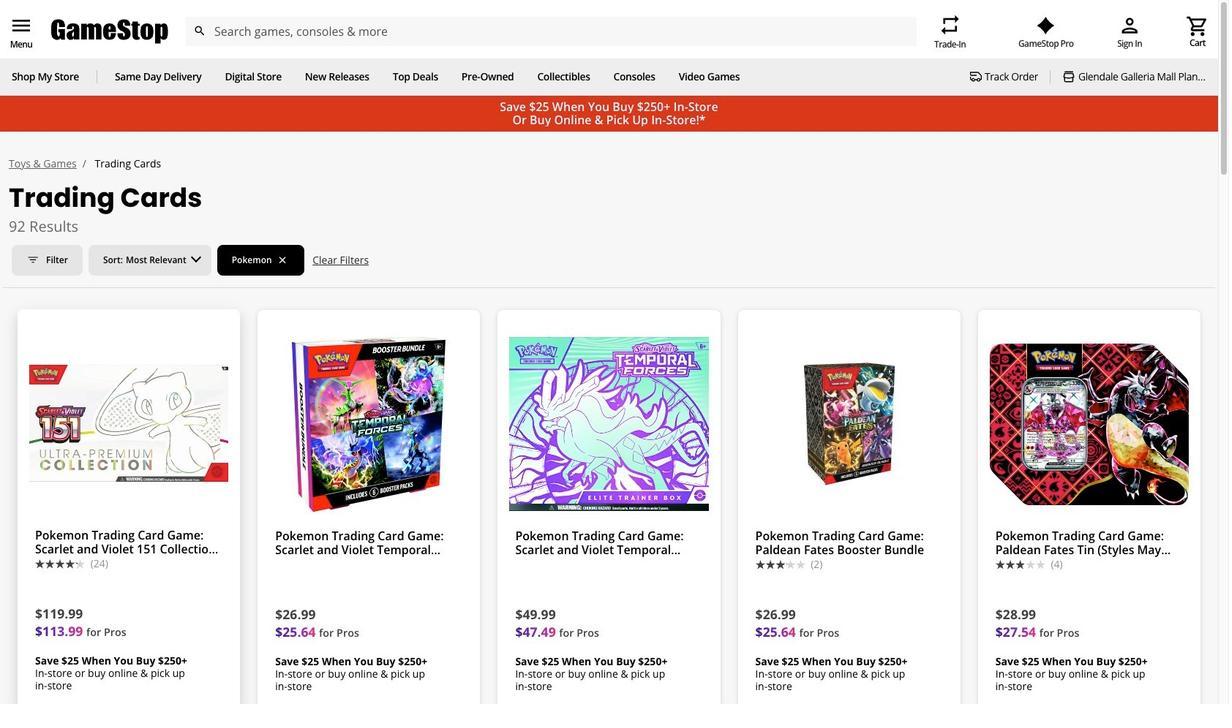 Task type: locate. For each thing, give the bounding box(es) containing it.
None search field
[[185, 17, 917, 46]]



Task type: vqa. For each thing, say whether or not it's contained in the screenshot.
profile Icon
no



Task type: describe. For each thing, give the bounding box(es) containing it.
Search games, consoles & more search field
[[214, 17, 891, 46]]

gamestop pro icon image
[[1037, 17, 1056, 34]]

gamestop image
[[51, 17, 168, 46]]



